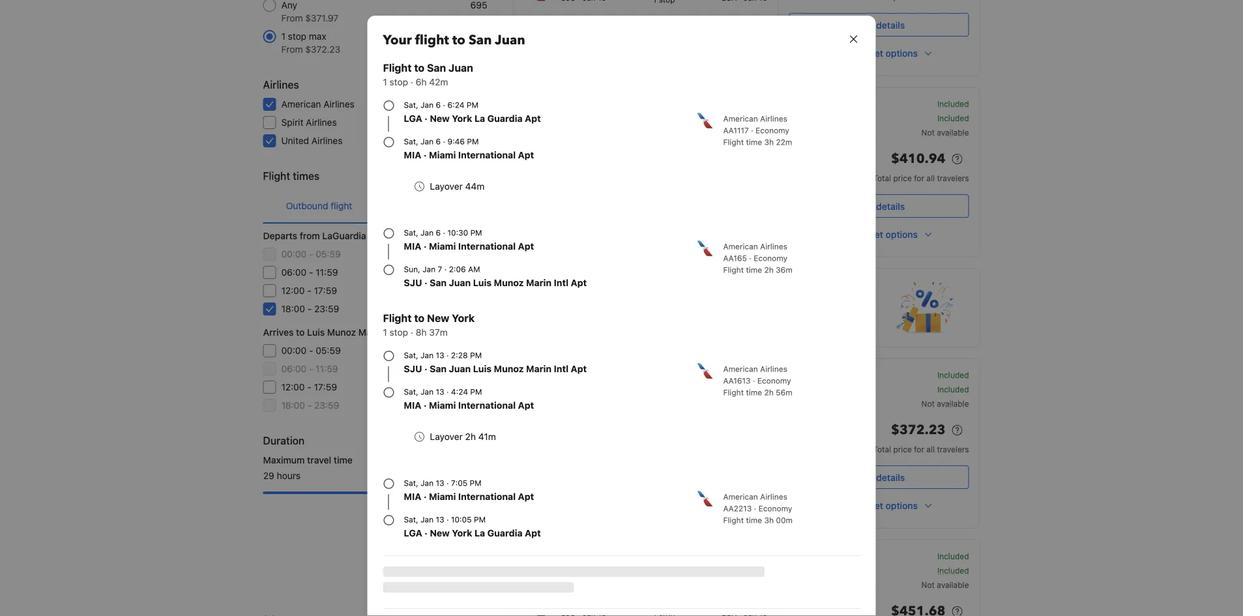 Task type: locate. For each thing, give the bounding box(es) containing it.
41
[[478, 117, 488, 128]]

new inside 'sat, jan 6 · 6:24 pm lga · new york la guardia apt'
[[430, 113, 450, 124]]

arrives to luis munoz marin international airport
[[263, 327, 472, 338]]

1 vertical spatial 2:06
[[725, 371, 749, 383]]

1 horizontal spatial 6h
[[650, 552, 660, 561]]

12:00
[[281, 285, 305, 296], [281, 382, 305, 393]]

available for $372.23
[[938, 399, 970, 408]]

1 vertical spatial explore ticket options
[[825, 229, 918, 240]]

2 05:59 from the top
[[316, 345, 341, 356]]

to inside flight to new york 1 stop · 8h 37m
[[414, 312, 425, 325]]

0 vertical spatial view details button
[[789, 13, 970, 37]]

flight inside flight to san juan 1 stop · 6h 42m
[[383, 62, 412, 74]]

1 vertical spatial 2h
[[765, 388, 774, 397]]

2 vertical spatial luis
[[473, 364, 492, 374]]

san inside flight to san juan 1 stop · 6h 42m
[[427, 62, 446, 74]]

-
[[309, 249, 313, 260], [309, 267, 313, 278], [307, 285, 312, 296], [308, 304, 312, 314], [309, 345, 313, 356], [309, 364, 313, 374], [307, 382, 312, 393], [308, 400, 312, 411]]

0 vertical spatial not
[[922, 128, 935, 137]]

6 left 10:30
[[436, 228, 441, 237]]

0 vertical spatial total
[[874, 174, 892, 183]]

1 17:59 from the top
[[314, 285, 337, 296]]

price down $410.94
[[894, 174, 912, 183]]

sat, jan 13 · 7:05 pm mia · miami international apt
[[404, 479, 534, 502]]

1 total price for all travelers from the top
[[874, 174, 970, 183]]

3h left 22m in the top right of the page
[[765, 138, 774, 147]]

2 vertical spatial ticket
[[860, 501, 884, 511]]

1 vertical spatial 00:00 - 05:59
[[281, 345, 341, 356]]

1 vertical spatial 18:00 - 23:59
[[281, 400, 339, 411]]

0 vertical spatial travelers
[[938, 174, 970, 183]]

1 vertical spatial 17:59
[[314, 382, 337, 393]]

7 sat, from the top
[[404, 515, 419, 524]]

personal item
[[805, 552, 855, 561]]

marin left 8h on the left bottom of page
[[359, 327, 383, 338]]

airlines inside american airlines aa1613 · economy flight time 2h 56m
[[761, 365, 788, 374]]

stop left 8h on the left bottom of page
[[390, 327, 408, 338]]

american airlines
[[525, 14, 589, 23], [281, 99, 355, 110], [525, 408, 589, 417], [525, 589, 589, 598]]

not up '$451.68' region
[[922, 581, 935, 590]]

time down "aa165"
[[747, 265, 763, 275]]

york inside the sat, jan 13 · 10:05 pm lga · new york la guardia apt
[[452, 528, 473, 539]]

american inside american airlines aa165 · economy flight time 2h 36m
[[724, 242, 758, 251]]

1 vertical spatial options
[[886, 229, 918, 240]]

american airlines image
[[698, 113, 713, 128], [698, 241, 713, 256], [698, 363, 713, 379]]

2 layover from the top
[[430, 431, 463, 442]]

york for sat, jan 6 · 6:24 pm lga · new york la guardia apt
[[452, 113, 473, 124]]

sat, left 7:05
[[404, 479, 419, 488]]

0 vertical spatial lga
[[404, 113, 423, 124]]

all
[[927, 174, 935, 183], [927, 445, 935, 454]]

00:00 - 05:59 down the arrives
[[281, 345, 341, 356]]

1 vertical spatial 23:59
[[314, 400, 339, 411]]

flight up flight to san juan 1 stop · 6h 42m
[[415, 31, 449, 49]]

23:59
[[314, 304, 339, 314], [314, 400, 339, 411]]

1 vertical spatial guardia
[[488, 528, 523, 539]]

la inside the sat, jan 13 · 10:05 pm lga · new york la guardia apt
[[475, 528, 485, 539]]

3h inside american airlines aa2213 · economy flight time 3h 00m
[[765, 516, 774, 525]]

details for $372.23
[[877, 472, 906, 483]]

12:00 up the "duration"
[[281, 382, 305, 393]]

1 05:59 from the top
[[316, 249, 341, 260]]

13 inside sat, jan 13 · 2:28 pm sju · san juan luis munoz marin intl apt
[[436, 351, 445, 360]]

1 mia from the top
[[404, 150, 422, 160]]

york inside 'sat, jan 6 · 6:24 pm lga · new york la guardia apt'
[[452, 113, 473, 124]]

am
[[468, 265, 480, 274], [751, 371, 768, 383], [751, 552, 768, 565]]

06:00 - 11:59 down the arrives
[[281, 364, 338, 374]]

13 inside the sat, jan 13 · 10:05 pm lga · new york la guardia apt
[[436, 515, 445, 524]]

economy
[[756, 126, 790, 135], [754, 254, 788, 263], [758, 376, 792, 385], [759, 504, 793, 513]]

to up 8h on the left bottom of page
[[414, 312, 425, 325]]

1 down your
[[383, 77, 387, 87]]

view details
[[853, 20, 906, 30], [853, 201, 906, 212], [853, 472, 906, 483]]

sju down aa1613
[[726, 386, 741, 395]]

economy inside the american airlines aa1117 · economy flight time 3h 22m
[[756, 126, 790, 135]]

0 vertical spatial layover
[[430, 181, 463, 192]]

juan right 18
[[495, 31, 526, 49]]

6 for sat, jan 6 · 10:30 pm mia · miami international apt
[[436, 228, 441, 237]]

not available for $372.23
[[922, 399, 970, 408]]

1 down from $371.97
[[281, 31, 286, 42]]

06:00
[[281, 267, 307, 278], [281, 364, 307, 374]]

05:59 down arrives to luis munoz marin international airport
[[316, 345, 341, 356]]

3 miami from the top
[[429, 400, 456, 411]]

ticket for $372.23
[[860, 501, 884, 511]]

2 vertical spatial lga
[[561, 567, 576, 577]]

1 sat, from the top
[[404, 100, 419, 110]]

3h
[[765, 138, 774, 147], [765, 516, 774, 525]]

munoz for sun, jan 7 · 2:06 am sju · san juan luis munoz marin intl apt
[[494, 278, 524, 288]]

6:24 inside 'sat, jan 6 · 6:24 pm lga · new york la guardia apt'
[[448, 100, 465, 110]]

00:00
[[281, 249, 307, 260], [281, 345, 307, 356]]

1 vertical spatial travelers
[[938, 445, 970, 454]]

mia inside sat, jan 6 · 9:46 pm mia · miami international apt
[[404, 150, 422, 160]]

flight left times
[[263, 170, 290, 182]]

san down the 37m
[[430, 364, 447, 374]]

23:59 up travel
[[314, 400, 339, 411]]

pm inside sat, jan 13 · 4:24 pm mia · miami international apt
[[471, 387, 482, 397]]

13 inside sat, jan 13 · 4:24 pm mia · miami international apt
[[436, 387, 445, 397]]

0 down 3
[[482, 400, 488, 411]]

2:06 inside sun, jan 7 · 2:06 am sju · san juan luis munoz marin intl apt
[[449, 265, 466, 274]]

0 vertical spatial 0
[[482, 249, 488, 260]]

2 vertical spatial marin
[[526, 364, 552, 374]]

2 explore from the top
[[825, 229, 857, 240]]

0 for 18:00 - 23:59
[[482, 400, 488, 411]]

flight inside button
[[331, 201, 352, 211]]

6 inside 6:24 pm lga . jan 6
[[598, 567, 603, 577]]

6
[[436, 100, 441, 110], [436, 137, 441, 146], [436, 228, 441, 237], [598, 567, 603, 577]]

6 inside 'sat, jan 6 · 6:24 pm lga · new york la guardia apt'
[[436, 100, 441, 110]]

2 guardia from the top
[[488, 528, 523, 539]]

jan inside 6:24 pm lga . jan 6
[[583, 567, 596, 577]]

06:00 down "departs"
[[281, 267, 307, 278]]

2h inside american airlines aa1613 · economy flight time 2h 56m
[[765, 388, 774, 397]]

intl
[[554, 278, 569, 288], [554, 364, 569, 374]]

42m
[[429, 77, 448, 87], [662, 552, 678, 561]]

airlines
[[562, 14, 589, 23], [263, 79, 299, 91], [324, 99, 355, 110], [761, 114, 788, 123], [306, 117, 337, 128], [312, 135, 343, 146], [761, 242, 788, 251], [761, 365, 788, 374], [562, 408, 589, 417], [761, 492, 788, 502], [562, 589, 589, 598]]

1 06:00 from the top
[[281, 267, 307, 278]]

2 travelers from the top
[[938, 445, 970, 454]]

explore ticket options for $410.94
[[825, 229, 918, 240]]

3 sat, from the top
[[404, 228, 419, 237]]

06:00 - 11:59 for to
[[281, 364, 338, 374]]

2 not from the top
[[922, 399, 935, 408]]

1 all from the top
[[927, 174, 935, 183]]

flight up arrives to luis munoz marin international airport
[[383, 312, 412, 325]]

miami for sat, jan 6 · 9:46 pm mia · miami international apt
[[429, 150, 456, 160]]

am down american airlines aa2213 · economy flight time 3h 00m
[[751, 552, 768, 565]]

for down $372.23 region
[[915, 445, 925, 454]]

your
[[383, 31, 412, 49]]

1 vertical spatial airport
[[442, 327, 472, 338]]

12:00 for arrives
[[281, 382, 305, 393]]

0 vertical spatial all
[[927, 174, 935, 183]]

marin inside sat, jan 13 · 2:28 pm sju · san juan luis munoz marin intl apt
[[526, 364, 552, 374]]

00:00 down the arrives
[[281, 345, 307, 356]]

outbound flight button
[[263, 189, 375, 223]]

luis inside sun, jan 7 · 2:06 am sju · san juan luis munoz marin intl apt
[[473, 278, 492, 288]]

1 vertical spatial details
[[877, 201, 906, 212]]

0 vertical spatial am
[[468, 265, 480, 274]]

2 00:00 from the top
[[281, 345, 307, 356]]

time inside maximum travel time 29 hours
[[334, 455, 353, 466]]

miami down 10:30
[[429, 241, 456, 252]]

00:00 for departs
[[281, 249, 307, 260]]

layover left 41m
[[430, 431, 463, 442]]

1 layover from the top
[[430, 181, 463, 192]]

lga inside 6:24 pm lga . jan 6
[[561, 567, 576, 577]]

mia
[[404, 150, 422, 160], [404, 241, 422, 252], [404, 400, 422, 411], [404, 491, 422, 502]]

2 vertical spatial explore
[[825, 501, 857, 511]]

miami down 7:05
[[429, 491, 456, 502]]

la inside 'sat, jan 6 · 6:24 pm lga · new york la guardia apt'
[[475, 113, 485, 124]]

pm for sat, jan 6 · 9:46 pm mia · miami international apt
[[467, 137, 479, 146]]

flight down "aa165"
[[724, 265, 744, 275]]

1 vertical spatial for
[[915, 445, 925, 454]]

american inside american airlines aa2213 · economy flight time 3h 00m
[[724, 492, 758, 502]]

american airlines image left aa1117
[[698, 113, 713, 128]]

1 from from the top
[[281, 13, 303, 23]]

from
[[281, 13, 303, 23], [281, 44, 303, 55]]

0 vertical spatial intl
[[554, 278, 569, 288]]

york inside flight to new york 1 stop · 8h 37m
[[452, 312, 475, 325]]

2 vertical spatial 6:24
[[561, 552, 585, 565]]

jan inside sju . jan 7
[[748, 115, 761, 124]]

1 vertical spatial 11:59
[[316, 364, 338, 374]]

marin down worldwide.
[[526, 364, 552, 374]]

2 for from the top
[[915, 445, 925, 454]]

6h up the 1 stop
[[650, 552, 660, 561]]

available for $410.94
[[938, 128, 970, 137]]

time down the aa2213
[[747, 516, 763, 525]]

1 12:00 - 17:59 from the top
[[281, 285, 337, 296]]

1 options from the top
[[886, 48, 918, 59]]

2 vertical spatial york
[[452, 528, 473, 539]]

layover
[[430, 181, 463, 192], [430, 431, 463, 442]]

sat, for sat, jan 13 · 2:28 pm sju · san juan luis munoz marin intl apt
[[404, 351, 419, 360]]

5 sat, from the top
[[404, 387, 419, 397]]

sju up aa1117
[[726, 115, 741, 124]]

1 vertical spatial 06:00
[[281, 364, 307, 374]]

18:00 - 23:59 up the arrives
[[281, 304, 339, 314]]

apt
[[525, 113, 541, 124], [518, 150, 534, 160], [518, 241, 534, 252], [571, 278, 587, 288], [571, 364, 587, 374], [518, 400, 534, 411], [518, 491, 534, 502], [525, 528, 541, 539]]

00:00 - 05:59 down from at top
[[281, 249, 341, 260]]

00:00 down "departs"
[[281, 249, 307, 260]]

0 vertical spatial la
[[475, 113, 485, 124]]

0 vertical spatial $372.23
[[305, 44, 341, 55]]

2 miami from the top
[[429, 241, 456, 252]]

economy up the 36m
[[754, 254, 788, 263]]

san left 147
[[430, 278, 447, 288]]

3 mia from the top
[[404, 400, 422, 411]]

munoz right the arrives
[[327, 327, 356, 338]]

2 12:00 - 17:59 from the top
[[281, 382, 337, 393]]

· inside american airlines aa165 · economy flight time 2h 36m
[[750, 254, 752, 263]]

luis for sun, jan 7 · 2:06 am sju · san juan luis munoz marin intl apt
[[473, 278, 492, 288]]

3 american airlines image from the top
[[698, 363, 713, 379]]

time inside american airlines aa1613 · economy flight time 2h 56m
[[747, 388, 763, 397]]

options
[[886, 48, 918, 59], [886, 229, 918, 240], [886, 501, 918, 511]]

$410.94 region
[[789, 149, 970, 172]]

00:00 for arrives
[[281, 345, 307, 356]]

1 vertical spatial flight
[[331, 201, 352, 211]]

1 inside 1 stop max from $372.23
[[281, 31, 286, 42]]

jan inside 'sat, jan 6 · 6:24 pm lga · new york la guardia apt'
[[421, 100, 434, 110]]

8h
[[416, 327, 427, 338]]

pm for sat, jan 13 · 2:28 pm sju · san juan luis munoz marin intl apt
[[470, 351, 482, 360]]

view details for $410.94
[[853, 201, 906, 212]]

sat,
[[404, 100, 419, 110], [404, 137, 419, 146], [404, 228, 419, 237], [404, 351, 419, 360], [404, 387, 419, 397], [404, 479, 419, 488], [404, 515, 419, 524]]

2 la from the top
[[475, 528, 485, 539]]

3 details from the top
[[877, 472, 906, 483]]

to for juan
[[414, 62, 425, 74]]

1 not from the top
[[922, 128, 935, 137]]

economy inside american airlines aa2213 · economy flight time 3h 00m
[[759, 504, 793, 513]]

2 11:59 from the top
[[316, 364, 338, 374]]

2h for san juan luis munoz marin intl apt
[[765, 265, 774, 275]]

2 york from the top
[[452, 312, 475, 325]]

3 explore ticket options button from the top
[[789, 494, 970, 518]]

1 vertical spatial total price for all travelers
[[874, 445, 970, 454]]

apt inside 'sat, jan 6 · 6:24 pm lga · new york la guardia apt'
[[525, 113, 541, 124]]

3h inside the american airlines aa1117 · economy flight time 3h 22m
[[765, 138, 774, 147]]

new up the 37m
[[427, 312, 450, 325]]

sat, left "10:05"
[[404, 515, 419, 524]]

2 from from the top
[[281, 44, 303, 55]]

0 vertical spatial 6:24
[[448, 100, 465, 110]]

sat, for sat, jan 6 · 9:46 pm mia · miami international apt
[[404, 137, 419, 146]]

2 06:00 - 11:59 from the top
[[281, 364, 338, 374]]

new inside flight to new york 1 stop · 8h 37m
[[427, 312, 450, 325]]

ticket for $410.94
[[860, 229, 884, 240]]

23:59 up arrives to luis munoz marin international airport
[[314, 304, 339, 314]]

2 vertical spatial explore ticket options button
[[789, 494, 970, 518]]

sat, left 9:46 in the top left of the page
[[404, 137, 419, 146]]

1 horizontal spatial flight
[[415, 31, 449, 49]]

29
[[263, 471, 275, 481]]

luis down sat, jan 6 · 10:30 pm mia · miami international apt
[[473, 278, 492, 288]]

11:59 down departs from laguardia airport
[[316, 267, 338, 278]]

0 vertical spatial york
[[452, 113, 473, 124]]

available
[[938, 128, 970, 137], [938, 399, 970, 408], [938, 581, 970, 590]]

from left $371.97
[[281, 13, 303, 23]]

1 left 8h on the left bottom of page
[[383, 327, 387, 338]]

sju
[[726, 115, 741, 124], [404, 278, 422, 288], [404, 364, 422, 374], [726, 386, 741, 395], [726, 567, 741, 577]]

economy inside american airlines aa165 · economy flight time 2h 36m
[[754, 254, 788, 263]]

for
[[915, 174, 925, 183], [915, 445, 925, 454]]

american airlines image left aa1613
[[698, 363, 713, 379]]

2 vertical spatial options
[[886, 501, 918, 511]]

3
[[482, 382, 488, 393]]

0
[[482, 249, 488, 260], [482, 364, 488, 374], [482, 400, 488, 411]]

american airlines aa1613 · economy flight time 2h 56m
[[724, 365, 793, 397]]

international inside sat, jan 13 · 4:24 pm mia · miami international apt
[[458, 400, 516, 411]]

intl for sat, jan 13 · 2:28 pm sju · san juan luis munoz marin intl apt
[[554, 364, 569, 374]]

3h left 00m
[[765, 516, 774, 525]]

miami down 4:24
[[429, 400, 456, 411]]

apt inside sat, jan 6 · 9:46 pm mia · miami international apt
[[518, 150, 534, 160]]

apt inside sat, jan 13 · 2:28 pm sju · san juan luis munoz marin intl apt
[[571, 364, 587, 374]]

2 all from the top
[[927, 445, 935, 454]]

all down $410.94
[[927, 174, 935, 183]]

0 vertical spatial 12:00 - 17:59
[[281, 285, 337, 296]]

pm inside sat, jan 6 · 9:46 pm mia · miami international apt
[[467, 137, 479, 146]]

sju down sun,
[[404, 278, 422, 288]]

13 left 7:05
[[436, 479, 445, 488]]

37m
[[429, 327, 448, 338]]

american airlines image for flight to new york
[[698, 363, 713, 379]]

pm for sat, jan 13 · 4:24 pm mia · miami international apt
[[471, 387, 482, 397]]

sat, inside sat, jan 13 · 2:28 pm sju · san juan luis munoz marin intl apt
[[404, 351, 419, 360]]

miami inside sat, jan 6 · 9:46 pm mia · miami international apt
[[429, 150, 456, 160]]

1 la from the top
[[475, 113, 485, 124]]

1 vertical spatial 05:59
[[316, 345, 341, 356]]

view details button for $410.94
[[789, 194, 970, 218]]

luis
[[473, 278, 492, 288], [307, 327, 325, 338], [473, 364, 492, 374]]

1 explore ticket options from the top
[[825, 48, 918, 59]]

new up 9:46 in the top left of the page
[[430, 113, 450, 124]]

total price for all travelers down $410.94
[[874, 174, 970, 183]]

4 13 from the top
[[436, 515, 445, 524]]

2 18:00 from the top
[[281, 400, 305, 411]]

6h down your flight to san juan
[[416, 77, 427, 87]]

munoz for sat, jan 13 · 2:28 pm sju · san juan luis munoz marin intl apt
[[494, 364, 524, 374]]

total price for all travelers for $410.94
[[874, 174, 970, 183]]

2 total from the top
[[874, 445, 892, 454]]

juan inside flight to san juan 1 stop · 6h 42m
[[449, 62, 474, 74]]

2 ticket from the top
[[860, 229, 884, 240]]

options for $372.23
[[886, 501, 918, 511]]

1 vertical spatial 42m
[[662, 552, 678, 561]]

time for sat, jan 6 · 9:46 pm mia · miami international apt
[[747, 138, 763, 147]]

0 up 147
[[482, 249, 488, 260]]

flight
[[383, 62, 412, 74], [724, 138, 744, 147], [263, 170, 290, 182], [724, 265, 744, 275], [383, 312, 412, 325], [724, 388, 744, 397], [724, 516, 744, 525]]

2 available from the top
[[938, 399, 970, 408]]

2 18:00 - 23:59 from the top
[[281, 400, 339, 411]]

0 vertical spatial flight
[[415, 31, 449, 49]]

1 intl from the top
[[554, 278, 569, 288]]

1 0 from the top
[[482, 249, 488, 260]]

munoz inside sat, jan 13 · 2:28 pm sju · san juan luis munoz marin intl apt
[[494, 364, 524, 374]]

mia inside sat, jan 13 · 4:24 pm mia · miami international apt
[[404, 400, 422, 411]]

0 vertical spatial marin
[[526, 278, 552, 288]]

0 vertical spatial ticket
[[860, 48, 884, 59]]

06:00 - 11:59 down from at top
[[281, 267, 338, 278]]

1 inside flight to new york 1 stop · 8h 37m
[[383, 327, 387, 338]]

0 vertical spatial 2:06 am sju . jan 7
[[725, 371, 768, 395]]

juan down your flight to san juan
[[449, 62, 474, 74]]

miami inside sat, jan 13 · 4:24 pm mia · miami international apt
[[429, 400, 456, 411]]

1 ticket from the top
[[860, 48, 884, 59]]

13 inside sat, jan 13 · 7:05 pm mia · miami international apt
[[436, 479, 445, 488]]

3 not from the top
[[922, 581, 935, 590]]

2 options from the top
[[886, 229, 918, 240]]

3h for miami international apt
[[765, 138, 774, 147]]

0 vertical spatial guardia
[[488, 113, 523, 124]]

genius image
[[525, 279, 557, 292], [525, 279, 557, 292], [897, 282, 954, 334]]

1 18:00 from the top
[[281, 304, 305, 314]]

0 horizontal spatial flight
[[331, 201, 352, 211]]

42m up the 1 stop
[[662, 552, 678, 561]]

3 ticket from the top
[[860, 501, 884, 511]]

view for $410.94
[[853, 201, 874, 212]]

options for $410.94
[[886, 229, 918, 240]]

0 vertical spatial 2:06
[[449, 265, 466, 274]]

economy up 22m in the top right of the page
[[756, 126, 790, 135]]

0 vertical spatial new
[[430, 113, 450, 124]]

1 3h from the top
[[765, 138, 774, 147]]

3 view details from the top
[[853, 472, 906, 483]]

explore ticket options
[[825, 48, 918, 59], [825, 229, 918, 240], [825, 501, 918, 511]]

0 vertical spatial 18:00 - 23:59
[[281, 304, 339, 314]]

6:24 pm lga . jan 6
[[561, 552, 604, 577]]

marin
[[526, 278, 552, 288], [359, 327, 383, 338], [526, 364, 552, 374]]

1 vertical spatial la
[[475, 528, 485, 539]]

0 vertical spatial 06:00
[[281, 267, 307, 278]]

2 explore ticket options from the top
[[825, 229, 918, 240]]

mia for sat, jan 13 · 7:05 pm mia · miami international apt
[[404, 491, 422, 502]]

2:06 am sju . jan 7
[[725, 371, 768, 395], [725, 552, 768, 577]]

sun,
[[404, 265, 421, 274]]

juan left 147
[[449, 278, 471, 288]]

0 for 00:00 - 05:59
[[482, 249, 488, 260]]

flight
[[415, 31, 449, 49], [331, 201, 352, 211]]

06:00 down the arrives
[[281, 364, 307, 374]]

miami inside sat, jan 6 · 10:30 pm mia · miami international apt
[[429, 241, 456, 252]]

stop inside 1 stop max from $372.23
[[288, 31, 307, 42]]

6:24
[[448, 100, 465, 110], [561, 371, 585, 383], [561, 552, 585, 565]]

6 down flight to san juan 1 stop · 6h 42m
[[436, 100, 441, 110]]

pm for sat, jan 13 · 10:05 pm lga · new york la guardia apt
[[474, 515, 486, 524]]

0 vertical spatial 00:00 - 05:59
[[281, 249, 341, 260]]

13 left 4:24
[[436, 387, 445, 397]]

sat, inside 'sat, jan 6 · 6:24 pm lga · new york la guardia apt'
[[404, 100, 419, 110]]

2 06:00 from the top
[[281, 364, 307, 374]]

genius
[[801, 311, 830, 322]]

2 13 from the top
[[436, 387, 445, 397]]

4 mia from the top
[[404, 491, 422, 502]]

0 vertical spatial 05:59
[[316, 249, 341, 260]]

6 left the 1 stop
[[598, 567, 603, 577]]

0 vertical spatial 6h
[[416, 77, 427, 87]]

economy inside american airlines aa1613 · economy flight time 2h 56m
[[758, 376, 792, 385]]

price for $410.94
[[894, 174, 912, 183]]

1 06:00 - 11:59 from the top
[[281, 267, 338, 278]]

06:00 - 11:59
[[281, 267, 338, 278], [281, 364, 338, 374]]

not available
[[922, 128, 970, 137], [922, 399, 970, 408], [922, 581, 970, 590]]

2 vertical spatial view details
[[853, 472, 906, 483]]

for for $410.94
[[915, 174, 925, 183]]

marin for sun, jan 7 · 2:06 am sju · san juan luis munoz marin intl apt
[[526, 278, 552, 288]]

11:59
[[316, 267, 338, 278], [316, 364, 338, 374]]

am up 12 at left
[[468, 265, 480, 274]]

duration
[[263, 435, 305, 447]]

pm for sat, jan 6 · 10:30 pm mia · miami international apt
[[471, 228, 482, 237]]

2 sat, from the top
[[404, 137, 419, 146]]

6 for sat, jan 6 · 9:46 pm mia · miami international apt
[[436, 137, 441, 146]]

0 vertical spatial options
[[886, 48, 918, 59]]

flight inside the american airlines aa1117 · economy flight time 3h 22m
[[724, 138, 744, 147]]

pm inside sat, jan 13 · 7:05 pm mia · miami international apt
[[470, 479, 482, 488]]

1 available from the top
[[938, 128, 970, 137]]

0 vertical spatial american airlines image
[[698, 113, 713, 128]]

for down $410.94
[[915, 174, 925, 183]]

international for sat, jan 13 · 4:24 pm mia · miami international apt
[[458, 400, 516, 411]]

0 vertical spatial 17:59
[[314, 285, 337, 296]]

3 13 from the top
[[436, 479, 445, 488]]

·
[[411, 77, 413, 87], [443, 100, 446, 110], [425, 113, 428, 124], [752, 126, 754, 135], [443, 137, 446, 146], [424, 150, 427, 160], [443, 228, 446, 237], [424, 241, 427, 252], [750, 254, 752, 263], [445, 265, 447, 274], [425, 278, 428, 288], [411, 327, 413, 338], [447, 351, 449, 360], [425, 364, 428, 374], [753, 376, 756, 385], [447, 387, 449, 397], [424, 400, 427, 411], [447, 479, 449, 488], [424, 491, 427, 502], [754, 504, 757, 513], [447, 515, 449, 524], [425, 528, 428, 539]]

18:00 up the "duration"
[[281, 400, 305, 411]]

time for sat, jan 13 · 10:05 pm lga · new york la guardia apt
[[747, 516, 763, 525]]

international inside sat, jan 6 · 9:46 pm mia · miami international apt
[[458, 150, 516, 160]]

06:00 for departs
[[281, 267, 307, 278]]

sat, for sat, jan 13 · 10:05 pm lga · new york la guardia apt
[[404, 515, 419, 524]]

1 11:59 from the top
[[316, 267, 338, 278]]

departs from laguardia airport
[[263, 231, 399, 241]]

travelers for $372.23
[[938, 445, 970, 454]]

2 vertical spatial available
[[938, 581, 970, 590]]

0 vertical spatial explore ticket options button
[[789, 42, 970, 65]]

all for $410.94
[[927, 174, 935, 183]]

1 2:06 am sju . jan 7 from the top
[[725, 371, 768, 395]]

economy up 56m
[[758, 376, 792, 385]]

2 intl from the top
[[554, 364, 569, 374]]

3 options from the top
[[886, 501, 918, 511]]

1 inside flight to san juan 1 stop · 6h 42m
[[383, 77, 387, 87]]

sat, for sat, jan 6 · 10:30 pm mia · miami international apt
[[404, 228, 419, 237]]

2 vertical spatial view
[[853, 472, 874, 483]]

hours
[[277, 471, 301, 481]]

2 explore ticket options button from the top
[[789, 223, 970, 247]]

sat, up sun,
[[404, 228, 419, 237]]

united
[[281, 135, 309, 146]]

all for $372.23
[[927, 445, 935, 454]]

0 vertical spatial available
[[938, 128, 970, 137]]

international for sat, jan 6 · 9:46 pm mia · miami international apt
[[458, 150, 516, 160]]

american
[[525, 14, 560, 23], [281, 99, 321, 110], [724, 114, 758, 123], [724, 242, 758, 251], [724, 365, 758, 374], [525, 408, 560, 417], [724, 492, 758, 502], [525, 589, 560, 598]]

1 horizontal spatial $372.23
[[892, 421, 946, 439]]

4 sat, from the top
[[404, 351, 419, 360]]

7
[[763, 115, 768, 124], [438, 265, 442, 274], [763, 386, 768, 395], [763, 567, 768, 577]]

$372.23 inside region
[[892, 421, 946, 439]]

2 0 from the top
[[482, 364, 488, 374]]

sat, inside sat, jan 6 · 9:46 pm mia · miami international apt
[[404, 137, 419, 146]]

2 mia from the top
[[404, 241, 422, 252]]

flight inside american airlines aa2213 · economy flight time 3h 00m
[[724, 516, 744, 525]]

sat, inside the sat, jan 13 · 10:05 pm lga · new york la guardia apt
[[404, 515, 419, 524]]

flights,
[[612, 311, 640, 322]]

time
[[747, 138, 763, 147], [747, 265, 763, 275], [747, 388, 763, 397], [334, 455, 353, 466], [747, 516, 763, 525]]

2 vertical spatial details
[[877, 472, 906, 483]]

1 vertical spatial 2:06 am sju . jan 7
[[725, 552, 768, 577]]

airlines inside american airlines aa2213 · economy flight time 3h 00m
[[761, 492, 788, 502]]

2 american airlines image from the top
[[698, 241, 713, 256]]

luis for sat, jan 13 · 2:28 pm sju · san juan luis munoz marin intl apt
[[473, 364, 492, 374]]

0 vertical spatial 3h
[[765, 138, 774, 147]]

3 included from the top
[[938, 370, 970, 380]]

1 12:00 from the top
[[281, 285, 305, 296]]

am right aa1613
[[751, 371, 768, 383]]

san up flight to san juan 1 stop · 6h 42m
[[469, 31, 492, 49]]

book
[[567, 311, 588, 322]]

york left the 41
[[452, 113, 473, 124]]

0 vertical spatial price
[[894, 174, 912, 183]]

sat, down 8h on the left bottom of page
[[404, 351, 419, 360]]

0 vertical spatial view details
[[853, 20, 906, 30]]

munoz up sat, jan 13 · 4:24 pm mia · miami international apt
[[494, 364, 524, 374]]

0 vertical spatial 23:59
[[314, 304, 339, 314]]

1 vertical spatial lga
[[404, 528, 423, 539]]

2 vertical spatial not
[[922, 581, 935, 590]]

flight down the aa2213
[[724, 516, 744, 525]]

2 vertical spatial american airlines image
[[698, 363, 713, 379]]

1 vertical spatial view details button
[[789, 194, 970, 218]]

2 not available from the top
[[922, 399, 970, 408]]

12:00 for departs
[[281, 285, 305, 296]]

1 vertical spatial intl
[[554, 364, 569, 374]]

1 american airlines image from the top
[[698, 113, 713, 128]]

3 explore ticket options from the top
[[825, 501, 918, 511]]

view details for $372.23
[[853, 472, 906, 483]]

0 horizontal spatial $372.23
[[305, 44, 341, 55]]

2:06 down the aa2213
[[725, 552, 749, 565]]

explore ticket options button
[[789, 42, 970, 65], [789, 223, 970, 247], [789, 494, 970, 518]]

ticket
[[860, 48, 884, 59], [860, 229, 884, 240], [860, 501, 884, 511]]

1 vertical spatial 0
[[482, 364, 488, 374]]

1 not available from the top
[[922, 128, 970, 137]]

to right the arrives
[[296, 327, 305, 338]]

explore for $410.94
[[825, 229, 857, 240]]

stop left max
[[288, 31, 307, 42]]

laguardia
[[323, 231, 366, 241]]

1 stop max from $372.23
[[281, 31, 341, 55]]

guardia inside the sat, jan 13 · 10:05 pm lga · new york la guardia apt
[[488, 528, 523, 539]]

1 vertical spatial explore
[[825, 229, 857, 240]]

3 explore from the top
[[825, 501, 857, 511]]

1 vertical spatial american airlines image
[[698, 241, 713, 256]]

· inside the american airlines aa1117 · economy flight time 3h 22m
[[752, 126, 754, 135]]

munoz inside sun, jan 7 · 2:06 am sju · san juan luis munoz marin intl apt
[[494, 278, 524, 288]]

marin for sat, jan 13 · 2:28 pm sju · san juan luis munoz marin intl apt
[[526, 364, 552, 374]]

layover for san
[[430, 181, 463, 192]]

0 vertical spatial luis
[[473, 278, 492, 288]]

1 total from the top
[[874, 174, 892, 183]]

2 3h from the top
[[765, 516, 774, 525]]

sat, inside sat, jan 13 · 7:05 pm mia · miami international apt
[[404, 479, 419, 488]]

lga inside 'sat, jan 6 · 6:24 pm lga · new york la guardia apt'
[[404, 113, 423, 124]]

$372.23
[[305, 44, 341, 55], [892, 421, 946, 439]]

2h left 56m
[[765, 388, 774, 397]]

your
[[591, 311, 609, 322]]

stop down 6h 42m
[[659, 569, 675, 579]]

san down your flight to san juan
[[427, 62, 446, 74]]

2 17:59 from the top
[[314, 382, 337, 393]]

1 vertical spatial not
[[922, 399, 935, 408]]

intl left savings
[[554, 278, 569, 288]]

6 inside sat, jan 6 · 9:46 pm mia · miami international apt
[[436, 137, 441, 146]]

18:00 - 23:59 up the "duration"
[[281, 400, 339, 411]]

juan inside sat, jan 13 · 2:28 pm sju · san juan luis munoz marin intl apt
[[449, 364, 471, 374]]

2 12:00 from the top
[[281, 382, 305, 393]]

0 vertical spatial explore ticket options
[[825, 48, 918, 59]]

13 for sat, jan 13 · 4:24 pm mia · miami international apt
[[436, 387, 445, 397]]

1 vertical spatial 18:00
[[281, 400, 305, 411]]

6h inside flight to san juan 1 stop · 6h 42m
[[416, 77, 427, 87]]

juan down 2:28
[[449, 364, 471, 374]]

2h
[[765, 265, 774, 275], [765, 388, 774, 397], [465, 431, 476, 442]]

sat, for sat, jan 13 · 7:05 pm mia · miami international apt
[[404, 479, 419, 488]]

international inside sat, jan 13 · 7:05 pm mia · miami international apt
[[458, 491, 516, 502]]

1 travelers from the top
[[938, 174, 970, 183]]

2 vertical spatial view details button
[[789, 466, 970, 489]]

pm
[[467, 100, 479, 110], [467, 137, 479, 146], [471, 228, 482, 237], [470, 351, 482, 360], [587, 371, 604, 383], [471, 387, 482, 397], [470, 479, 482, 488], [474, 515, 486, 524], [587, 552, 604, 565]]

sju down the aa2213
[[726, 567, 741, 577]]

4 miami from the top
[[429, 491, 456, 502]]

11:59 down arrives to luis munoz marin international airport
[[316, 364, 338, 374]]

6 left 9:46 in the top left of the page
[[436, 137, 441, 146]]

time down aa1117
[[747, 138, 763, 147]]

1 13 from the top
[[436, 351, 445, 360]]

2 view from the top
[[853, 201, 874, 212]]

1 vertical spatial 12:00
[[281, 382, 305, 393]]

1 00:00 from the top
[[281, 249, 307, 260]]

american inside american airlines aa1613 · economy flight time 2h 56m
[[724, 365, 758, 374]]

2 view details button from the top
[[789, 194, 970, 218]]

new
[[430, 113, 450, 124], [427, 312, 450, 325], [430, 528, 450, 539]]

1 york from the top
[[452, 113, 473, 124]]

2h inside american airlines aa165 · economy flight time 2h 36m
[[765, 265, 774, 275]]

stop down your
[[390, 77, 408, 87]]

time inside american airlines aa165 · economy flight time 2h 36m
[[747, 265, 763, 275]]

2h for miami international apt
[[765, 388, 774, 397]]

sat, inside sat, jan 13 · 4:24 pm mia · miami international apt
[[404, 387, 419, 397]]

times
[[293, 170, 320, 182]]

1 vertical spatial available
[[938, 399, 970, 408]]

1 vertical spatial explore ticket options button
[[789, 223, 970, 247]]

outbound flight
[[286, 201, 352, 211]]

you
[[550, 311, 565, 322]]

your flight to san juan dialog
[[352, 0, 892, 616]]

travelers for $410.94
[[938, 174, 970, 183]]

1 vertical spatial total
[[874, 445, 892, 454]]

miami down 9:46 in the top left of the page
[[429, 150, 456, 160]]

new inside the sat, jan 13 · 10:05 pm lga · new york la guardia apt
[[430, 528, 450, 539]]

guardia
[[488, 113, 523, 124], [488, 528, 523, 539]]

0 horizontal spatial 42m
[[429, 77, 448, 87]]

18:00 - 23:59
[[281, 304, 339, 314], [281, 400, 339, 411]]

flight down aa1117
[[724, 138, 744, 147]]

intl down worldwide.
[[554, 364, 569, 374]]

3 not available from the top
[[922, 581, 970, 590]]

la down sat, jan 13 · 7:05 pm mia · miami international apt
[[475, 528, 485, 539]]

13 left 2:28
[[436, 351, 445, 360]]



Task type: vqa. For each thing, say whether or not it's contained in the screenshot.


Task type: describe. For each thing, give the bounding box(es) containing it.
6 included from the top
[[938, 566, 970, 575]]

maximum travel time 29 hours
[[263, 455, 353, 481]]

view details button for $372.23
[[789, 466, 970, 489]]

2:28
[[451, 351, 468, 360]]

00:00 - 05:59 for from
[[281, 249, 341, 260]]

1 vertical spatial marin
[[359, 327, 383, 338]]

san inside sun, jan 7 · 2:06 am sju · san juan luis munoz marin intl apt
[[430, 278, 447, 288]]

apt inside sat, jan 13 · 7:05 pm mia · miami international apt
[[518, 491, 534, 502]]

17:59 for luis
[[314, 382, 337, 393]]

· inside flight to new york 1 stop · 8h 37m
[[411, 327, 413, 338]]

am inside sun, jan 7 · 2:06 am sju · san juan luis munoz marin intl apt
[[468, 265, 480, 274]]

sat, jan 13 · 2:28 pm sju · san juan luis munoz marin intl apt
[[404, 351, 587, 374]]

york for sat, jan 13 · 10:05 pm lga · new york la guardia apt
[[452, 528, 473, 539]]

to for york
[[414, 312, 425, 325]]

sat, jan 6 · 10:30 pm mia · miami international apt
[[404, 228, 534, 252]]

explore ticket options button for $410.94
[[789, 223, 970, 247]]

american airlines image for flight to san juan
[[698, 113, 713, 128]]

56m
[[776, 388, 793, 397]]

apt inside sat, jan 6 · 10:30 pm mia · miami international apt
[[518, 241, 534, 252]]

once
[[525, 311, 547, 322]]

1 down 6h 42m
[[653, 569, 657, 579]]

international for sat, jan 6 · 10:30 pm mia · miami international apt
[[458, 241, 516, 252]]

from inside 1 stop max from $372.23
[[281, 44, 303, 55]]

discount
[[696, 311, 732, 322]]

explore ticket options button for $372.23
[[789, 494, 970, 518]]

10:30
[[448, 228, 468, 237]]

6 for sat, jan 6 · 6:24 pm lga · new york la guardia apt
[[436, 100, 441, 110]]

sat, jan 6 · 6:24 pm lga · new york la guardia apt
[[404, 100, 541, 124]]

4 included from the top
[[938, 385, 970, 394]]

5 included from the top
[[938, 552, 970, 561]]

sun, jan 7 · 2:06 am sju · san juan luis munoz marin intl apt
[[404, 265, 587, 288]]

participating
[[745, 311, 798, 322]]

sju . jan 7
[[726, 112, 768, 124]]

$451.68 region
[[789, 601, 970, 616]]

1 explore ticket options button from the top
[[789, 42, 970, 65]]

7 inside sun, jan 7 · 2:06 am sju · san juan luis munoz marin intl apt
[[438, 265, 442, 274]]

savings
[[579, 281, 607, 290]]

sat, for sat, jan 6 · 6:24 pm lga · new york la guardia apt
[[404, 100, 419, 110]]

17:59 for laguardia
[[314, 285, 337, 296]]

12
[[478, 285, 488, 296]]

· inside american airlines aa2213 · economy flight time 3h 00m
[[754, 504, 757, 513]]

american airlines aa1117 · economy flight time 3h 22m
[[724, 114, 793, 147]]

juan inside sun, jan 7 · 2:06 am sju · san juan luis munoz marin intl apt
[[449, 278, 471, 288]]

. inside sju . jan 7
[[744, 112, 746, 121]]

enjoy
[[643, 311, 665, 322]]

lga for sat, jan 6 · 6:24 pm lga · new york la guardia apt
[[404, 113, 423, 124]]

05:59 for laguardia
[[316, 249, 341, 260]]

not available for $410.94
[[922, 128, 970, 137]]

1 view details from the top
[[853, 20, 906, 30]]

economy for sat, jan 13 · 4:24 pm mia · miami international apt
[[758, 376, 792, 385]]

la for sat, jan 13 · 10:05 pm lga · new york la guardia apt
[[475, 528, 485, 539]]

stop inside flight to new york 1 stop · 8h 37m
[[390, 327, 408, 338]]

la for sat, jan 6 · 6:24 pm lga · new york la guardia apt
[[475, 113, 485, 124]]

· inside flight to san juan 1 stop · 6h 42m
[[411, 77, 413, 87]]

flight to new york 1 stop · 8h 37m
[[383, 312, 475, 338]]

00m
[[776, 516, 793, 525]]

flight inside flight to new york 1 stop · 8h 37m
[[383, 312, 412, 325]]

41m
[[479, 431, 496, 442]]

lga for sat, jan 13 · 10:05 pm lga · new york la guardia apt
[[404, 528, 423, 539]]

properties
[[832, 311, 876, 322]]

jan inside sat, jan 13 · 4:24 pm mia · miami international apt
[[421, 387, 434, 397]]

· inside american airlines aa1613 · economy flight time 2h 56m
[[753, 376, 756, 385]]

13 for sat, jan 13 · 2:28 pm sju · san juan luis munoz marin intl apt
[[436, 351, 445, 360]]

$372.23 region
[[789, 420, 970, 444]]

flight times
[[263, 170, 320, 182]]

1 vertical spatial am
[[751, 371, 768, 383]]

1 vertical spatial 6h
[[650, 552, 660, 561]]

mia for sat, jan 6 · 10:30 pm mia · miami international apt
[[404, 241, 422, 252]]

0 vertical spatial airport
[[369, 231, 399, 241]]

42m inside flight to san juan 1 stop · 6h 42m
[[429, 77, 448, 87]]

once you book your flights, enjoy a 10% discount at participating genius properties worldwide.
[[525, 311, 876, 335]]

18
[[478, 31, 488, 42]]

jan inside sat, jan 13 · 2:28 pm sju · san juan luis munoz marin intl apt
[[421, 351, 434, 360]]

american airlines aa165 · economy flight time 2h 36m
[[724, 242, 793, 275]]

pm for sat, jan 6 · 6:24 pm lga · new york la guardia apt
[[467, 100, 479, 110]]

worldwide.
[[525, 325, 570, 335]]

$371.97
[[305, 13, 339, 23]]

miami for sat, jan 6 · 10:30 pm mia · miami international apt
[[429, 241, 456, 252]]

36m
[[776, 265, 793, 275]]

6:24 pm
[[561, 371, 604, 383]]

stop inside flight to san juan 1 stop · 6h 42m
[[390, 77, 408, 87]]

total price for all travelers for $372.23
[[874, 445, 970, 454]]

airlines inside american airlines aa165 · economy flight time 2h 36m
[[761, 242, 788, 251]]

4:24
[[451, 387, 468, 397]]

6:24 for 6:24 pm
[[561, 371, 585, 383]]

at
[[735, 311, 743, 322]]

. inside 6:24 pm lga . jan 6
[[579, 565, 581, 574]]

flight for your
[[415, 31, 449, 49]]

mia for sat, jan 13 · 4:24 pm mia · miami international apt
[[404, 400, 422, 411]]

jan inside sat, jan 6 · 10:30 pm mia · miami international apt
[[421, 228, 434, 237]]

layover 44m
[[430, 181, 485, 192]]

1 vertical spatial luis
[[307, 327, 325, 338]]

2 vertical spatial 2h
[[465, 431, 476, 442]]

sat, jan 6 · 9:46 pm mia · miami international apt
[[404, 137, 534, 160]]

pm inside 6:24 pm lga . jan 6
[[587, 552, 604, 565]]

intl for sun, jan 7 · 2:06 am sju · san juan luis munoz marin intl apt
[[554, 278, 569, 288]]

miami for sat, jan 13 · 7:05 pm mia · miami international apt
[[429, 491, 456, 502]]

2 23:59 from the top
[[314, 400, 339, 411]]

apt inside sat, jan 13 · 4:24 pm mia · miami international apt
[[518, 400, 534, 411]]

guardia for sat, jan 13 · 10:05 pm lga · new york la guardia apt
[[488, 528, 523, 539]]

1 18:00 - 23:59 from the top
[[281, 304, 339, 314]]

9:46
[[448, 137, 465, 146]]

6h 42m
[[650, 552, 678, 561]]

1 details from the top
[[877, 20, 906, 30]]

total for $410.94
[[874, 174, 892, 183]]

$372.23 inside 1 stop max from $372.23
[[305, 44, 341, 55]]

airlines inside the american airlines aa1117 · economy flight time 3h 22m
[[761, 114, 788, 123]]

sju inside sju . jan 7
[[726, 115, 741, 124]]

sat, jan 13 · 4:24 pm mia · miami international apt
[[404, 387, 534, 411]]

aa1613
[[724, 376, 751, 385]]

sat, jan 13 · 10:05 pm lga · new york la guardia apt
[[404, 515, 541, 539]]

1 stop
[[653, 569, 675, 579]]

trip savings
[[563, 281, 607, 290]]

not for $410.94
[[922, 128, 935, 137]]

44m
[[465, 181, 485, 192]]

spirit
[[281, 117, 304, 128]]

jan inside the sat, jan 13 · 10:05 pm lga · new york la guardia apt
[[421, 515, 434, 524]]

total for $372.23
[[874, 445, 892, 454]]

7 inside sju . jan 7
[[763, 115, 768, 124]]

for for $372.23
[[915, 445, 925, 454]]

pm for sat, jan 13 · 7:05 pm mia · miami international apt
[[470, 479, 482, 488]]

layover for new
[[430, 431, 463, 442]]

1 explore from the top
[[825, 48, 857, 59]]

united airlines
[[281, 135, 343, 146]]

1 view from the top
[[853, 20, 874, 30]]

your flight to san juan
[[383, 31, 526, 49]]

not for $372.23
[[922, 399, 935, 408]]

view for $372.23
[[853, 472, 874, 483]]

to left 18
[[453, 31, 466, 49]]

economy for sun, jan 7 · 2:06 am sju · san juan luis munoz marin intl apt
[[754, 254, 788, 263]]

147
[[473, 267, 488, 278]]

aa165
[[724, 254, 747, 263]]

2 vertical spatial 2:06
[[725, 552, 749, 565]]

flight inside american airlines aa165 · economy flight time 2h 36m
[[724, 265, 744, 275]]

7:05
[[451, 479, 468, 488]]

flight to san juan 1 stop · 6h 42m
[[383, 62, 474, 87]]

13 for sat, jan 13 · 7:05 pm mia · miami international apt
[[436, 479, 445, 488]]

personal
[[805, 552, 837, 561]]

new for sat, jan 6 · 6:24 pm lga · new york la guardia apt
[[430, 113, 450, 124]]

travel
[[307, 455, 331, 466]]

10:05
[[451, 515, 472, 524]]

1 view details button from the top
[[789, 13, 970, 37]]

06:00 - 11:59 for from
[[281, 267, 338, 278]]

aa1117
[[724, 126, 749, 135]]

6:24 for 6:24 pm lga . jan 6
[[561, 552, 585, 565]]

flight for outbound
[[331, 201, 352, 211]]

2 2:06 am sju . jan 7 from the top
[[725, 552, 768, 577]]

from
[[300, 231, 320, 241]]

12:00 - 17:59 for to
[[281, 382, 337, 393]]

2 vertical spatial am
[[751, 552, 768, 565]]

trip
[[563, 281, 577, 290]]

aa2213
[[724, 504, 752, 513]]

outbound
[[286, 201, 328, 211]]

layover 2h 41m
[[430, 431, 496, 442]]

explore for $372.23
[[825, 501, 857, 511]]

apt inside the sat, jan 13 · 10:05 pm lga · new york la guardia apt
[[525, 528, 541, 539]]

max
[[309, 31, 327, 42]]

1 23:59 from the top
[[314, 304, 339, 314]]

05:59 for luis
[[316, 345, 341, 356]]

apt inside sun, jan 7 · 2:06 am sju · san juan luis munoz marin intl apt
[[571, 278, 587, 288]]

12:00 - 17:59 for from
[[281, 285, 337, 296]]

sju inside sat, jan 13 · 2:28 pm sju · san juan luis munoz marin intl apt
[[404, 364, 422, 374]]

san inside sat, jan 13 · 2:28 pm sju · san juan luis munoz marin intl apt
[[430, 364, 447, 374]]

00:00 - 05:59 for to
[[281, 345, 341, 356]]

jan inside sat, jan 6 · 9:46 pm mia · miami international apt
[[421, 137, 434, 146]]

43
[[476, 99, 488, 110]]

new for sat, jan 13 · 10:05 pm lga · new york la guardia apt
[[430, 528, 450, 539]]

10%
[[675, 311, 693, 322]]

22m
[[776, 138, 793, 147]]

arrives
[[263, 327, 294, 338]]

sat, for sat, jan 13 · 4:24 pm mia · miami international apt
[[404, 387, 419, 397]]

3 available from the top
[[938, 581, 970, 590]]

explore ticket options for $372.23
[[825, 501, 918, 511]]

time for sat, jan 13 · 4:24 pm mia · miami international apt
[[747, 388, 763, 397]]

to for munoz
[[296, 327, 305, 338]]

06:00 for arrives
[[281, 364, 307, 374]]

american airlines image
[[698, 491, 713, 507]]

economy for sat, jan 13 · 10:05 pm lga · new york la guardia apt
[[759, 504, 793, 513]]

american inside the american airlines aa1117 · economy flight time 3h 22m
[[724, 114, 758, 123]]

flight inside american airlines aa1613 · economy flight time 2h 56m
[[724, 388, 744, 397]]

13 for sat, jan 13 · 10:05 pm lga · new york la guardia apt
[[436, 515, 445, 524]]

11:59 for laguardia
[[316, 267, 338, 278]]

sju inside sun, jan 7 · 2:06 am sju · san juan luis munoz marin intl apt
[[404, 278, 422, 288]]

$410.94
[[892, 150, 946, 168]]

1 vertical spatial munoz
[[327, 327, 356, 338]]

item
[[839, 552, 855, 561]]

11:59 for luis
[[316, 364, 338, 374]]

2 included from the top
[[938, 113, 970, 123]]

spirit airlines
[[281, 117, 337, 128]]

time for sun, jan 7 · 2:06 am sju · san juan luis munoz marin intl apt
[[747, 265, 763, 275]]

1 included from the top
[[938, 99, 970, 108]]

from $371.97
[[281, 13, 339, 23]]

maximum
[[263, 455, 305, 466]]

guardia for sat, jan 6 · 6:24 pm lga · new york la guardia apt
[[488, 113, 523, 124]]

1 horizontal spatial airport
[[442, 327, 472, 338]]

departs
[[263, 231, 297, 241]]

american airlines aa2213 · economy flight time 3h 00m
[[724, 492, 793, 525]]

outbound flight tab list
[[263, 189, 488, 224]]

15
[[478, 345, 488, 356]]

mia for sat, jan 6 · 9:46 pm mia · miami international apt
[[404, 150, 422, 160]]

jan inside sat, jan 13 · 7:05 pm mia · miami international apt
[[421, 479, 434, 488]]

jan inside sun, jan 7 · 2:06 am sju · san juan luis munoz marin intl apt
[[423, 265, 436, 274]]

0 for 06:00 - 11:59
[[482, 364, 488, 374]]

a
[[668, 311, 673, 322]]

international for sat, jan 13 · 7:05 pm mia · miami international apt
[[458, 491, 516, 502]]

price for $372.23
[[894, 445, 912, 454]]



